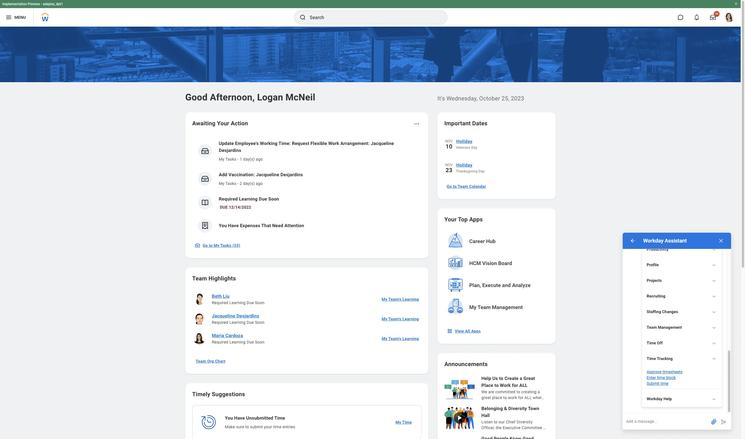 Task type: locate. For each thing, give the bounding box(es) containing it.
chevron up image inside profile dropdown button
[[713, 263, 717, 267]]

work up committed
[[500, 383, 511, 388]]

0 vertical spatial nov
[[446, 139, 453, 143]]

application
[[623, 413, 732, 430]]

required inside jacqueline desjardins required learning due soon
[[212, 320, 229, 325]]

0 vertical spatial day
[[472, 146, 478, 150]]

1 vertical spatial nov
[[446, 163, 453, 167]]

3 chevron up image from the top
[[713, 341, 717, 345]]

day for 23
[[479, 169, 485, 173]]

team for team highlights
[[192, 275, 207, 282]]

wher
[[533, 395, 542, 400]]

0 vertical spatial holiday button
[[456, 138, 549, 145]]

33
[[716, 12, 719, 15]]

required
[[219, 196, 238, 202], [212, 300, 229, 305], [212, 320, 229, 325], [212, 340, 229, 344]]

1 chevron up image from the top
[[713, 247, 717, 252]]

day(s) right 2
[[243, 181, 255, 186]]

1 horizontal spatial jacqueline
[[256, 172, 279, 177]]

help up place
[[482, 376, 492, 381]]

time tracking button
[[645, 353, 720, 364]]

due left 12/14/2022
[[220, 205, 228, 210]]

vaccination:
[[229, 172, 255, 177]]

2 vertical spatial team's
[[389, 336, 402, 341]]

required inside beth liu required learning due soon
[[212, 300, 229, 305]]

holiday inside the holiday thanksgiving day
[[457, 162, 473, 168]]

inbox image left go to my tasks (33)
[[195, 243, 200, 248]]

1 my team's learning from the top
[[382, 297, 419, 302]]

2 vertical spatial my team's learning
[[382, 336, 419, 341]]

1 vertical spatial inbox image
[[195, 243, 200, 248]]

hcm vision board
[[470, 260, 512, 266]]

time up submit time link
[[658, 375, 666, 380]]

1 my team's learning button from the top
[[380, 294, 422, 305]]

5 chevron up image from the top
[[713, 397, 717, 401]]

1 day(s) from the top
[[243, 157, 255, 162]]

a left "great"
[[520, 376, 523, 381]]

1 nov from the top
[[446, 139, 453, 143]]

time right 'your'
[[273, 425, 282, 429]]

productivity button
[[645, 244, 720, 255]]

due for maria cardoza
[[247, 340, 254, 344]]

0 horizontal spatial jacqueline
[[212, 313, 235, 319]]

1 vertical spatial holiday
[[457, 162, 473, 168]]

to right 'us'
[[500, 376, 504, 381]]

… inside help us to create a great place to work for all we are committed to creating a great place to work for all wher …
[[542, 395, 545, 400]]

view all apps
[[455, 329, 481, 333]]

2 vertical spatial time
[[273, 425, 282, 429]]

career
[[470, 238, 485, 244]]

0 vertical spatial …
[[542, 395, 545, 400]]

chevron up image for staffing changes
[[713, 310, 717, 314]]

team left org
[[196, 359, 206, 364]]

(33)
[[233, 243, 240, 248]]

soon inside jacqueline desjardins required learning due soon
[[255, 320, 265, 325]]

important dates
[[445, 120, 488, 127]]

jacqueline desjardins button
[[210, 313, 262, 320]]

1 horizontal spatial day
[[479, 169, 485, 173]]

1 vertical spatial all
[[525, 395, 532, 400]]

0 vertical spatial team's
[[389, 297, 402, 302]]

1 chevron up image from the top
[[713, 294, 717, 298]]

your left action
[[217, 120, 229, 127]]

0 vertical spatial help
[[482, 376, 492, 381]]

1 team's from the top
[[389, 297, 402, 302]]

- for 1
[[238, 157, 239, 162]]

make sure to submit your time entries
[[225, 425, 296, 429]]

you inside you have expenses that need attention button
[[219, 223, 227, 228]]

0 horizontal spatial go
[[203, 243, 208, 248]]

workday
[[644, 238, 664, 244], [647, 397, 663, 401]]

staffing changes
[[647, 309, 679, 314]]

team org chart
[[196, 359, 226, 364]]

required up due 12/14/2022
[[219, 196, 238, 202]]

1 holiday from the top
[[457, 139, 473, 144]]

staffing changes button
[[645, 307, 720, 318]]

go down dashboard expenses icon
[[203, 243, 208, 248]]

chevron up image inside team management "dropdown button"
[[713, 326, 717, 330]]

to right sure
[[245, 425, 249, 429]]

management down and
[[492, 304, 523, 310]]

holiday up the thanksgiving at the top right of page
[[457, 162, 473, 168]]

1 vertical spatial management
[[658, 325, 682, 330]]

attention
[[285, 223, 304, 228]]

0 vertical spatial all
[[520, 383, 528, 388]]

for right 'work'
[[519, 395, 524, 400]]

0 vertical spatial work
[[329, 141, 339, 146]]

0 horizontal spatial day
[[472, 146, 478, 150]]

team down 'staffing'
[[647, 325, 657, 330]]

1 vertical spatial -
[[238, 157, 239, 162]]

diversity down 'work'
[[509, 406, 527, 411]]

team inside team org chart button
[[196, 359, 206, 364]]

time inside good afternoon, logan mcneil main content
[[273, 425, 282, 429]]

0 vertical spatial holiday
[[457, 139, 473, 144]]

chevron up image inside "projects" dropdown button
[[713, 279, 717, 283]]

jacqueline right 'vaccination:'
[[256, 172, 279, 177]]

2 vertical spatial -
[[238, 181, 239, 186]]

2 ago from the top
[[256, 181, 263, 186]]

approve timesheets enter time block submit time
[[647, 370, 683, 386]]

1 vertical spatial have
[[234, 415, 245, 421]]

have left expenses on the left of page
[[228, 223, 239, 228]]

help
[[482, 376, 492, 381], [664, 397, 673, 401]]

liu
[[223, 294, 230, 299]]

0 vertical spatial you
[[219, 223, 227, 228]]

0 vertical spatial -
[[41, 2, 42, 6]]

my tasks - 2 day(s) ago
[[219, 181, 263, 186]]

1 vertical spatial ago
[[256, 181, 263, 186]]

entries
[[283, 425, 296, 429]]

1 horizontal spatial work
[[500, 383, 511, 388]]

soon inside maria cardoza required learning due soon
[[255, 340, 265, 344]]

tasks left "(33)"
[[221, 243, 232, 248]]

have for unsubmitted
[[234, 415, 245, 421]]

to down dashboard expenses icon
[[209, 243, 213, 248]]

a up wher
[[538, 390, 540, 394]]

1 ago from the top
[[256, 157, 263, 162]]

1 vertical spatial my team's learning
[[382, 317, 419, 321]]

chevron up image inside the recruiting dropdown button
[[713, 294, 717, 298]]

0 vertical spatial have
[[228, 223, 239, 228]]

required down the maria
[[212, 340, 229, 344]]

management inside "dropdown button"
[[658, 325, 682, 330]]

4 chevron up image from the top
[[713, 326, 717, 330]]

approve
[[647, 370, 662, 374]]

time down 'enter time block' link
[[661, 381, 669, 386]]

ago up add vaccination: jacqueline desjardins
[[256, 157, 263, 162]]

0 vertical spatial desjardins
[[219, 148, 241, 153]]

chevron up image inside "staffing changes" dropdown button
[[713, 310, 717, 314]]

team down execute
[[478, 304, 491, 310]]

have inside button
[[228, 223, 239, 228]]

workday up productivity
[[644, 238, 664, 244]]

- left 1
[[238, 157, 239, 162]]

tasks left 2
[[226, 181, 237, 186]]

team left highlights
[[192, 275, 207, 282]]

ago for my tasks - 1 day(s) ago
[[256, 157, 263, 162]]

chevron up image for recruiting
[[713, 294, 717, 298]]

send image
[[721, 419, 728, 426]]

submit time link
[[647, 381, 669, 386]]

1 vertical spatial day
[[479, 169, 485, 173]]

day right veterans
[[472, 146, 478, 150]]

chevron up image
[[713, 294, 717, 298], [713, 310, 717, 314], [713, 341, 717, 345], [713, 357, 717, 361], [713, 397, 717, 401]]

vision
[[483, 260, 497, 266]]

you up 'make'
[[225, 415, 233, 421]]

1 vertical spatial work
[[500, 383, 511, 388]]

- right preview
[[41, 2, 42, 6]]

tasks left 1
[[226, 157, 237, 162]]

due inside jacqueline desjardins required learning due soon
[[247, 320, 254, 325]]

top
[[458, 216, 468, 223]]

2 vertical spatial tasks
[[221, 243, 232, 248]]

0 horizontal spatial inbox image
[[195, 243, 200, 248]]

1 vertical spatial …
[[544, 426, 547, 430]]

1 vertical spatial time
[[661, 381, 669, 386]]

2 my team's learning button from the top
[[380, 313, 422, 325]]

go inside button
[[447, 184, 452, 189]]

to down the thanksgiving at the top right of page
[[453, 184, 457, 189]]

0 vertical spatial my team's learning
[[382, 297, 419, 302]]

2 vertical spatial my team's learning button
[[380, 333, 422, 344]]

apps inside "button"
[[472, 329, 481, 333]]

enter time block link
[[647, 375, 676, 380]]

chevron up image for projects
[[713, 279, 717, 283]]

for
[[512, 383, 519, 388], [519, 395, 524, 400]]

nov for 10
[[446, 139, 453, 143]]

12/14/2022
[[229, 205, 251, 210]]

you for you have unsubmitted time
[[225, 415, 233, 421]]

chevron up image inside time tracking dropdown button
[[713, 357, 717, 361]]

veterans
[[456, 146, 471, 150]]

diversity up committee on the bottom of page
[[517, 420, 533, 424]]

go for go to team calendar
[[447, 184, 452, 189]]

chevron up image inside workday help dropdown button
[[713, 397, 717, 401]]

go to my tasks (33) button
[[192, 240, 244, 251]]

1 vertical spatial workday
[[647, 397, 663, 401]]

1 horizontal spatial help
[[664, 397, 673, 401]]

jacqueline
[[371, 141, 394, 146], [256, 172, 279, 177], [212, 313, 235, 319]]

Add a message... text field
[[623, 413, 710, 430]]

inbox image left add
[[201, 175, 209, 183]]

1 vertical spatial my team's learning button
[[380, 313, 422, 325]]

1 vertical spatial go
[[203, 243, 208, 248]]

due inside maria cardoza required learning due soon
[[247, 340, 254, 344]]

required inside maria cardoza required learning due soon
[[212, 340, 229, 344]]

help down submit time link
[[664, 397, 673, 401]]

due up jacqueline desjardins button
[[247, 300, 254, 305]]

time
[[647, 341, 657, 345], [647, 356, 657, 361], [275, 415, 285, 421], [402, 420, 412, 425]]

all down creating
[[525, 395, 532, 400]]

2 chevron up image from the top
[[713, 263, 717, 267]]

due down jacqueline desjardins button
[[247, 320, 254, 325]]

0 vertical spatial day(s)
[[243, 157, 255, 162]]

timesheets
[[663, 370, 683, 374]]

chevron up image
[[713, 247, 717, 252], [713, 263, 717, 267], [713, 279, 717, 283], [713, 326, 717, 330]]

- left 2
[[238, 181, 239, 186]]

2 day(s) from the top
[[243, 181, 255, 186]]

2 my team's learning from the top
[[382, 317, 419, 321]]

day(s) for 1
[[243, 157, 255, 162]]

go inside button
[[203, 243, 208, 248]]

jacqueline down beth liu button
[[212, 313, 235, 319]]

team for team management
[[647, 325, 657, 330]]

beth liu button
[[210, 293, 232, 300]]

workday inside dropdown button
[[647, 397, 663, 401]]

my team's learning button for liu
[[380, 294, 422, 305]]

0 horizontal spatial help
[[482, 376, 492, 381]]

0 vertical spatial workday
[[644, 238, 664, 244]]

wednesday,
[[447, 95, 478, 102]]

to inside belonging & diversity town hall listen to our chief diversity officer, the executive committee …
[[494, 420, 498, 424]]

belonging
[[482, 406, 503, 411]]

0 vertical spatial inbox image
[[201, 175, 209, 183]]

go to my tasks (33)
[[203, 243, 240, 248]]

2 chevron up image from the top
[[713, 310, 717, 314]]

3 my team's learning from the top
[[382, 336, 419, 341]]

nov down 10
[[446, 163, 453, 167]]

great
[[524, 376, 535, 381]]

management down changes
[[658, 325, 682, 330]]

nov
[[446, 139, 453, 143], [446, 163, 453, 167]]

1 horizontal spatial go
[[447, 184, 452, 189]]

plan, execute and analyze button
[[445, 275, 550, 296]]

my tasks - 1 day(s) ago
[[219, 157, 263, 162]]

1 vertical spatial day(s)
[[243, 181, 255, 186]]

0 vertical spatial go
[[447, 184, 452, 189]]

holiday for 10
[[457, 139, 473, 144]]

apps right all
[[472, 329, 481, 333]]

soon inside beth liu required learning due soon
[[255, 300, 265, 305]]

diversity
[[509, 406, 527, 411], [517, 420, 533, 424]]

1 vertical spatial apps
[[472, 329, 481, 333]]

creating
[[522, 390, 537, 394]]

0 vertical spatial jacqueline
[[371, 141, 394, 146]]

day inside the holiday thanksgiving day
[[479, 169, 485, 173]]

1
[[240, 157, 242, 162]]

announcements
[[445, 361, 488, 368]]

2 horizontal spatial jacqueline
[[371, 141, 394, 146]]

0 horizontal spatial a
[[520, 376, 523, 381]]

1 vertical spatial team's
[[389, 317, 402, 321]]

and
[[503, 282, 511, 288]]

required down beth liu button
[[212, 300, 229, 305]]

add vaccination: jacqueline desjardins
[[219, 172, 303, 177]]

2 team's from the top
[[389, 317, 402, 321]]

my time button
[[394, 417, 414, 428]]

team inside the my team management button
[[478, 304, 491, 310]]

important dates element
[[445, 134, 549, 179]]

inbox image
[[201, 175, 209, 183], [195, 243, 200, 248]]

soon
[[268, 196, 279, 202], [255, 300, 265, 305], [255, 320, 265, 325], [255, 340, 265, 344]]

your left the top
[[445, 216, 457, 223]]

chevron up image for profile
[[713, 263, 717, 267]]

my team management
[[470, 304, 523, 310]]

team management button
[[645, 322, 720, 333]]

2 holiday from the top
[[457, 162, 473, 168]]

menu button
[[0, 8, 33, 27]]

1 horizontal spatial management
[[658, 325, 682, 330]]

team left calendar
[[458, 184, 469, 189]]

time off
[[647, 341, 663, 345]]

my time
[[396, 420, 412, 425]]

1 vertical spatial you
[[225, 415, 233, 421]]

for down create at the right
[[512, 383, 519, 388]]

workday down 'submit'
[[647, 397, 663, 401]]

nov left the 'holiday veterans day'
[[446, 139, 453, 143]]

1 horizontal spatial inbox image
[[201, 175, 209, 183]]

my inside the my team management button
[[470, 304, 477, 310]]

3 team's from the top
[[389, 336, 402, 341]]

2 vertical spatial desjardins
[[237, 313, 259, 319]]

go down the 23
[[447, 184, 452, 189]]

book open image
[[201, 198, 209, 207]]

- inside menu banner
[[41, 2, 42, 6]]

logan
[[257, 92, 283, 103]]

to left our
[[494, 420, 498, 424]]

team's
[[389, 297, 402, 302], [389, 317, 402, 321], [389, 336, 402, 341]]

committed
[[496, 390, 516, 394]]

need
[[272, 223, 283, 228]]

1 vertical spatial a
[[538, 390, 540, 394]]

have for expenses
[[228, 223, 239, 228]]

3 my team's learning button from the top
[[380, 333, 422, 344]]

day right the thanksgiving at the top right of page
[[479, 169, 485, 173]]

required up the maria
[[212, 320, 229, 325]]

help inside dropdown button
[[664, 397, 673, 401]]

learning inside beth liu required learning due soon
[[230, 300, 246, 305]]

board
[[499, 260, 512, 266]]

1 vertical spatial holiday button
[[456, 162, 549, 169]]

due down jacqueline desjardins required learning due soon
[[247, 340, 254, 344]]

1 vertical spatial your
[[445, 216, 457, 223]]

4 chevron up image from the top
[[713, 357, 717, 361]]

time
[[658, 375, 666, 380], [661, 381, 669, 386], [273, 425, 282, 429]]

holiday inside the 'holiday veterans day'
[[457, 139, 473, 144]]

holiday button
[[456, 138, 549, 145], [456, 162, 549, 169]]

hcm
[[470, 260, 481, 266]]

day(s) for 2
[[243, 181, 255, 186]]

announcements element
[[445, 375, 549, 439]]

mcneil
[[286, 92, 316, 103]]

0 vertical spatial apps
[[470, 216, 483, 223]]

you right dashboard expenses icon
[[219, 223, 227, 228]]

work right the flexible
[[329, 141, 339, 146]]

chevron up image inside 'productivity' dropdown button
[[713, 247, 717, 252]]

afternoon,
[[210, 92, 255, 103]]

2 holiday button from the top
[[456, 162, 549, 169]]

0 horizontal spatial work
[[329, 141, 339, 146]]

adeptai_dpt1
[[43, 2, 63, 6]]

ago for my tasks - 2 day(s) ago
[[256, 181, 263, 186]]

chevron up image inside the time off dropdown button
[[713, 341, 717, 345]]

2 vertical spatial jacqueline
[[212, 313, 235, 319]]

my team's learning button
[[380, 294, 422, 305], [380, 313, 422, 325], [380, 333, 422, 344]]

maria cardoza required learning due soon
[[212, 333, 265, 344]]

1 vertical spatial help
[[664, 397, 673, 401]]

apps for your top apps
[[470, 216, 483, 223]]

0 vertical spatial your
[[217, 120, 229, 127]]

apps right the top
[[470, 216, 483, 223]]

holiday up veterans
[[457, 139, 473, 144]]

0 vertical spatial management
[[492, 304, 523, 310]]

day(s) right 1
[[243, 157, 255, 162]]

tasks for 1
[[226, 157, 237, 162]]

due inside beth liu required learning due soon
[[247, 300, 254, 305]]

to up 'work'
[[517, 390, 521, 394]]

1 vertical spatial tasks
[[226, 181, 237, 186]]

0 vertical spatial ago
[[256, 157, 263, 162]]

have up sure
[[234, 415, 245, 421]]

team inside team management "dropdown button"
[[647, 325, 657, 330]]

to
[[453, 184, 457, 189], [209, 243, 213, 248], [500, 376, 504, 381], [495, 383, 499, 388], [517, 390, 521, 394], [504, 395, 507, 400], [494, 420, 498, 424], [245, 425, 249, 429]]

1 horizontal spatial a
[[538, 390, 540, 394]]

0 horizontal spatial management
[[492, 304, 523, 310]]

day inside the 'holiday veterans day'
[[472, 146, 478, 150]]

justify image
[[5, 14, 12, 21]]

close environment banner image
[[735, 2, 738, 5]]

all up creating
[[520, 383, 528, 388]]

due
[[259, 196, 267, 202], [220, 205, 228, 210], [247, 300, 254, 305], [247, 320, 254, 325], [247, 340, 254, 344]]

1 holiday button from the top
[[456, 138, 549, 145]]

listen
[[482, 420, 493, 424]]

3 chevron up image from the top
[[713, 279, 717, 283]]

0 vertical spatial my team's learning button
[[380, 294, 422, 305]]

ago down add vaccination: jacqueline desjardins
[[256, 181, 263, 186]]

0 vertical spatial tasks
[[226, 157, 237, 162]]

jacqueline right arrangement:
[[371, 141, 394, 146]]

workday help button
[[645, 394, 720, 405]]

2 nov from the top
[[446, 163, 453, 167]]

view
[[455, 329, 464, 333]]

hcm vision board button
[[445, 253, 550, 274]]



Task type: vqa. For each thing, say whether or not it's contained in the screenshot.
Credit Card image
no



Task type: describe. For each thing, give the bounding box(es) containing it.
expenses
[[240, 223, 260, 228]]

holiday veterans day
[[456, 139, 478, 150]]

2023
[[511, 95, 525, 102]]

time inside button
[[402, 420, 412, 425]]

learning inside maria cardoza required learning due soon
[[230, 340, 246, 344]]

work inside update employee's working time: request flexible work arrangement: jacqueline desjardins
[[329, 141, 339, 146]]

nbox image
[[447, 328, 453, 334]]

inbox image
[[201, 147, 209, 155]]

management inside button
[[492, 304, 523, 310]]

dashboard expenses image
[[201, 221, 209, 230]]

my team's learning button for cardoza
[[380, 333, 422, 344]]

team org chart button
[[194, 355, 228, 367]]

desjardins inside update employee's working time: request flexible work arrangement: jacqueline desjardins
[[219, 148, 241, 153]]

my team management button
[[445, 297, 550, 318]]

highlights
[[209, 275, 236, 282]]

to inside button
[[209, 243, 213, 248]]

great
[[482, 395, 491, 400]]

team's for liu
[[389, 297, 402, 302]]

due 12/14/2022
[[220, 205, 251, 210]]

it's
[[438, 95, 445, 102]]

inbox image inside go to my tasks (33) button
[[195, 243, 200, 248]]

place
[[482, 383, 494, 388]]

projects
[[647, 278, 662, 283]]

you for you have expenses that need attention
[[219, 223, 227, 228]]

our
[[499, 420, 505, 424]]

dates
[[473, 120, 488, 127]]

due down add vaccination: jacqueline desjardins
[[259, 196, 267, 202]]

good
[[185, 92, 208, 103]]

submit
[[250, 425, 263, 429]]

inbox large image
[[711, 14, 716, 20]]

time tracking
[[647, 356, 673, 361]]

- for 2
[[238, 181, 239, 186]]

1 vertical spatial diversity
[[517, 420, 533, 424]]

x image
[[719, 238, 725, 244]]

&
[[504, 406, 508, 411]]

plan, execute and analyze
[[470, 282, 531, 288]]

add
[[219, 172, 227, 177]]

… inside belonging & diversity town hall listen to our chief diversity officer, the executive committee …
[[544, 426, 547, 430]]

you have expenses that need attention button
[[192, 214, 422, 237]]

- for adeptai_dpt1
[[41, 2, 42, 6]]

important
[[445, 120, 471, 127]]

submit
[[647, 381, 660, 386]]

menu banner
[[0, 0, 741, 27]]

learning inside jacqueline desjardins required learning due soon
[[230, 320, 246, 325]]

due for jacqueline desjardins
[[247, 320, 254, 325]]

0 vertical spatial a
[[520, 376, 523, 381]]

holiday for 23
[[457, 162, 473, 168]]

awaiting
[[192, 120, 216, 127]]

workday assistant region
[[623, 0, 732, 430]]

chevron up image for team management
[[713, 326, 717, 330]]

maria cardoza button
[[210, 332, 246, 339]]

we
[[482, 390, 488, 394]]

soon inside awaiting your action list
[[268, 196, 279, 202]]

time:
[[279, 141, 291, 146]]

workday for workday assistant
[[644, 238, 664, 244]]

soon for desjardins
[[255, 320, 265, 325]]

workday assistant
[[644, 238, 687, 244]]

10
[[446, 143, 453, 150]]

day for 10
[[472, 146, 478, 150]]

awaiting your action list
[[192, 135, 422, 237]]

my inside go to my tasks (33) button
[[214, 243, 220, 248]]

tasks inside button
[[221, 243, 232, 248]]

holiday button for 23
[[456, 162, 549, 169]]

due for beth liu
[[247, 300, 254, 305]]

help inside help us to create a great place to work for all we are committed to creating a great place to work for all wher …
[[482, 376, 492, 381]]

required for beth
[[212, 300, 229, 305]]

make
[[225, 425, 235, 429]]

time off button
[[645, 338, 720, 349]]

belonging & diversity town hall listen to our chief diversity officer, the executive committee …
[[482, 406, 547, 430]]

execute
[[483, 282, 501, 288]]

to inside button
[[453, 184, 457, 189]]

soon for cardoza
[[255, 340, 265, 344]]

my team's learning button for desjardins
[[380, 313, 422, 325]]

good afternoon, logan mcneil main content
[[0, 27, 741, 439]]

view all apps button
[[445, 325, 485, 337]]

nov for 23
[[446, 163, 453, 167]]

your top apps
[[445, 216, 483, 223]]

plan,
[[470, 282, 481, 288]]

block
[[667, 375, 676, 380]]

related actions image
[[414, 121, 420, 127]]

0 vertical spatial for
[[512, 383, 519, 388]]

enter
[[647, 375, 657, 380]]

my team's learning for cardoza
[[382, 336, 419, 341]]

request
[[292, 141, 310, 146]]

go for go to my tasks (33)
[[203, 243, 208, 248]]

chevron up image for time tracking
[[713, 357, 717, 361]]

assistant
[[665, 238, 687, 244]]

0 horizontal spatial your
[[217, 120, 229, 127]]

desjardins inside jacqueline desjardins required learning due soon
[[237, 313, 259, 319]]

1 vertical spatial desjardins
[[281, 172, 303, 177]]

upload clip image
[[711, 418, 718, 425]]

hub
[[487, 238, 496, 244]]

working
[[260, 141, 278, 146]]

required for jacqueline
[[212, 320, 229, 325]]

team highlights list
[[192, 289, 422, 349]]

calendar
[[470, 184, 486, 189]]

tasks for 2
[[226, 181, 237, 186]]

chevron up image for productivity
[[713, 247, 717, 252]]

recruiting
[[647, 294, 666, 298]]

work
[[508, 395, 518, 400]]

search image
[[300, 14, 307, 21]]

action
[[231, 120, 248, 127]]

profile logan mcneil image
[[725, 13, 734, 23]]

town
[[528, 406, 540, 411]]

jacqueline inside jacqueline desjardins required learning due soon
[[212, 313, 235, 319]]

it's wednesday, october 25, 2023
[[438, 95, 525, 102]]

create
[[505, 376, 519, 381]]

my inside my time button
[[396, 420, 402, 425]]

media play image
[[456, 415, 463, 421]]

team management
[[647, 325, 682, 330]]

jacqueline inside update employee's working time: request flexible work arrangement: jacqueline desjardins
[[371, 141, 394, 146]]

chevron up image for workday help
[[713, 397, 717, 401]]

required learning due soon
[[219, 196, 279, 202]]

hall
[[482, 413, 490, 418]]

off
[[658, 341, 663, 345]]

required for maria
[[212, 340, 229, 344]]

1 vertical spatial jacqueline
[[256, 172, 279, 177]]

work inside help us to create a great place to work for all we are committed to creating a great place to work for all wher …
[[500, 383, 511, 388]]

23
[[446, 167, 453, 174]]

Search Workday  search field
[[310, 11, 436, 24]]

team's for desjardins
[[389, 317, 402, 321]]

1 vertical spatial for
[[519, 395, 524, 400]]

maria
[[212, 333, 224, 338]]

nov 23
[[446, 163, 453, 174]]

my team's learning for liu
[[382, 297, 419, 302]]

1 horizontal spatial your
[[445, 216, 457, 223]]

suggestions
[[212, 391, 245, 398]]

chief
[[506, 420, 516, 424]]

all
[[465, 329, 471, 333]]

team's for cardoza
[[389, 336, 402, 341]]

go to team calendar
[[447, 184, 486, 189]]

that
[[262, 223, 271, 228]]

my team's learning for desjardins
[[382, 317, 419, 321]]

productivity
[[647, 247, 669, 252]]

to down committed
[[504, 395, 507, 400]]

profile
[[647, 263, 659, 267]]

team highlights
[[192, 275, 236, 282]]

notifications large image
[[694, 14, 700, 20]]

analyze
[[512, 282, 531, 288]]

soon for liu
[[255, 300, 265, 305]]

team inside go to team calendar button
[[458, 184, 469, 189]]

team for team org chart
[[196, 359, 206, 364]]

apps for view all apps
[[472, 329, 481, 333]]

holiday button for 10
[[456, 138, 549, 145]]

org
[[207, 359, 214, 364]]

approve timesheets link
[[647, 370, 683, 374]]

learning inside awaiting your action list
[[239, 196, 258, 202]]

timely
[[192, 391, 210, 398]]

beth
[[212, 294, 222, 299]]

employee's
[[235, 141, 259, 146]]

workday for workday help
[[647, 397, 663, 401]]

profile button
[[645, 260, 720, 271]]

executive
[[503, 426, 521, 430]]

required inside awaiting your action list
[[219, 196, 238, 202]]

flexible
[[311, 141, 327, 146]]

us
[[493, 376, 498, 381]]

0 vertical spatial time
[[658, 375, 666, 380]]

0 vertical spatial diversity
[[509, 406, 527, 411]]

to down 'us'
[[495, 383, 499, 388]]

arrow left image
[[630, 238, 636, 244]]

chevron up image for time off
[[713, 341, 717, 345]]

tracking
[[657, 356, 673, 361]]



